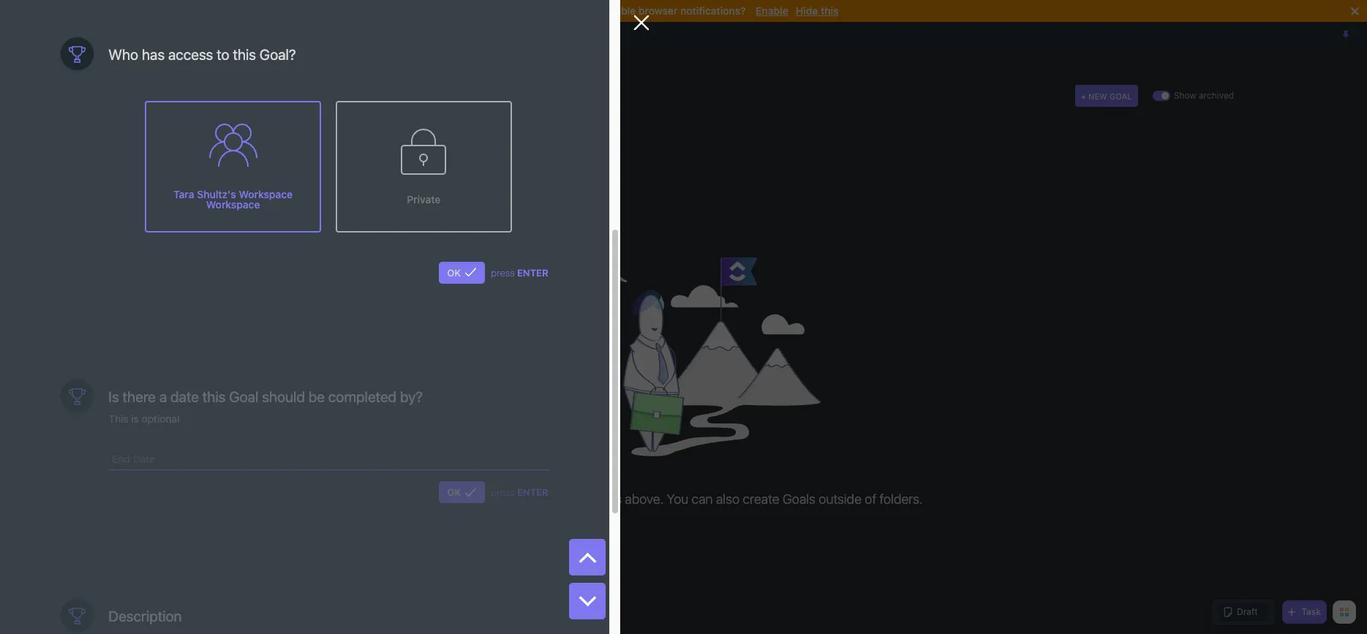 Task type: vqa. For each thing, say whether or not it's contained in the screenshot.
this corresponding to Goal?
yes



Task type: locate. For each thing, give the bounding box(es) containing it.
2 press from the top
[[491, 487, 515, 499]]

tara
[[174, 188, 194, 200]]

to
[[591, 4, 601, 17], [217, 46, 229, 63]]

0 vertical spatial to
[[591, 4, 601, 17]]

has
[[142, 46, 165, 63]]

folders.
[[880, 492, 923, 507]]

1 vertical spatial press enter
[[491, 487, 549, 499]]

press enter for is there a date this goal should be completed by?
[[491, 487, 549, 499]]

goal right new
[[1110, 91, 1132, 101]]

1 vertical spatial press
[[491, 487, 515, 499]]

2 enter from the top
[[517, 487, 549, 499]]

this for goal?
[[233, 46, 256, 63]]

do
[[529, 4, 542, 17]]

task
[[1302, 607, 1321, 617]]

1 horizontal spatial goal
[[1110, 91, 1132, 101]]

1 vertical spatial ok
[[447, 487, 461, 499]]

this
[[821, 4, 839, 17], [233, 46, 256, 63], [202, 388, 226, 405]]

folders
[[582, 492, 622, 507]]

a
[[159, 388, 167, 405]]

0 vertical spatial this
[[821, 4, 839, 17]]

1 press enter from the top
[[491, 267, 549, 279]]

0 horizontal spatial to
[[217, 46, 229, 63]]

0 horizontal spatial this
[[202, 388, 226, 405]]

2 ok from the top
[[447, 487, 461, 499]]

1 press from the top
[[491, 267, 515, 279]]

goals
[[170, 83, 217, 105], [511, 492, 544, 507], [783, 492, 816, 507]]

0 vertical spatial ok button
[[439, 262, 485, 284]]

this left goal?
[[233, 46, 256, 63]]

ok button for is there a date this goal should be completed by?
[[439, 482, 485, 504]]

are
[[547, 492, 566, 507]]

browser
[[639, 4, 678, 17]]

1 vertical spatial enter
[[517, 487, 549, 499]]

above.
[[625, 492, 664, 507]]

to right the access
[[217, 46, 229, 63]]

is
[[108, 388, 119, 405]]

1 vertical spatial this
[[233, 46, 256, 63]]

1 horizontal spatial this
[[233, 46, 256, 63]]

0 vertical spatial ok
[[447, 267, 461, 279]]

this right hide
[[821, 4, 839, 17]]

who
[[108, 46, 138, 63]]

press enter
[[491, 267, 549, 279], [491, 487, 549, 499]]

0 vertical spatial press
[[491, 267, 515, 279]]

enter for who has access to this goal?
[[517, 267, 549, 279]]

2 vertical spatial this
[[202, 388, 226, 405]]

workspace right tara
[[206, 198, 260, 211]]

press
[[491, 267, 515, 279], [491, 487, 515, 499]]

workspace
[[239, 188, 293, 200], [206, 198, 260, 211]]

goal
[[1110, 91, 1132, 101], [229, 388, 259, 405]]

shultz's
[[197, 188, 236, 200]]

1 vertical spatial goal
[[229, 388, 259, 405]]

goal left should
[[229, 388, 259, 405]]

1 vertical spatial ok button
[[439, 482, 485, 504]]

to right want
[[591, 4, 601, 17]]

in
[[569, 492, 579, 507]]

can
[[692, 492, 713, 507]]

your goals are in folders above. you can also create goals outside of folders.
[[482, 492, 923, 507]]

also
[[716, 492, 740, 507]]

1 enter from the top
[[517, 267, 549, 279]]

to inside dialog
[[217, 46, 229, 63]]

2 press enter from the top
[[491, 487, 549, 499]]

who has access to this goal?
[[108, 46, 296, 63]]

enter
[[517, 267, 549, 279], [517, 487, 549, 499]]

enable
[[604, 4, 636, 17]]

1 ok from the top
[[447, 267, 461, 279]]

this for goal
[[202, 388, 226, 405]]

to for want
[[591, 4, 601, 17]]

hide
[[796, 4, 818, 17]]

access
[[168, 46, 213, 63]]

0 vertical spatial enter
[[517, 267, 549, 279]]

0 horizontal spatial goal
[[229, 388, 259, 405]]

ok for who has access to this goal?
[[447, 267, 461, 279]]

0 vertical spatial press enter
[[491, 267, 549, 279]]

ok button
[[439, 262, 485, 284], [439, 482, 485, 504]]

1 ok button from the top
[[439, 262, 485, 284]]

dialog
[[0, 0, 650, 634]]

dialog containing who has access to this goal?
[[0, 0, 650, 634]]

this right date
[[202, 388, 226, 405]]

favorites
[[49, 30, 94, 40]]

1 vertical spatial to
[[217, 46, 229, 63]]

new
[[1089, 91, 1108, 101]]

2 ok button from the top
[[439, 482, 485, 504]]

goals down the access
[[170, 83, 217, 105]]

goals left are
[[511, 492, 544, 507]]

ok
[[447, 267, 461, 279], [447, 487, 461, 499]]

0 vertical spatial goal
[[1110, 91, 1132, 101]]

1 horizontal spatial to
[[591, 4, 601, 17]]

goals right create
[[783, 492, 816, 507]]



Task type: describe. For each thing, give the bounding box(es) containing it.
+
[[1081, 91, 1086, 101]]

press enter for who has access to this goal?
[[491, 267, 549, 279]]

want
[[565, 4, 588, 17]]

you
[[667, 492, 689, 507]]

goal inside dialog
[[229, 388, 259, 405]]

show archived
[[1174, 90, 1234, 101]]

is there a date this goal should be completed by?
[[108, 388, 423, 405]]

+ new goal
[[1081, 91, 1132, 101]]

notifications?
[[681, 4, 746, 17]]

enter for is there a date this goal should be completed by?
[[517, 487, 549, 499]]

do you want to enable browser notifications? enable hide this
[[529, 4, 839, 17]]

you
[[545, 4, 562, 17]]

2 horizontal spatial goals
[[783, 492, 816, 507]]

tara shultz's workspace workspace
[[174, 188, 293, 211]]

create
[[743, 492, 780, 507]]

to for access
[[217, 46, 229, 63]]

there
[[123, 388, 156, 405]]

of
[[865, 492, 877, 507]]

workspace right shultz's
[[239, 188, 293, 200]]

goal?
[[260, 46, 296, 63]]

press for is there a date this goal should be completed by?
[[491, 487, 515, 499]]

archived
[[1199, 90, 1234, 101]]

be
[[309, 388, 325, 405]]

ok for is there a date this goal should be completed by?
[[447, 487, 461, 499]]

0 horizontal spatial goals
[[170, 83, 217, 105]]

ok button for who has access to this goal?
[[439, 262, 485, 284]]

1 horizontal spatial goals
[[511, 492, 544, 507]]

private
[[407, 193, 441, 205]]

should
[[262, 388, 305, 405]]

2 horizontal spatial this
[[821, 4, 839, 17]]

show
[[1174, 90, 1197, 101]]

folders
[[195, 131, 230, 143]]

outside
[[819, 492, 862, 507]]

press for who has access to this goal?
[[491, 267, 515, 279]]

enable
[[756, 4, 789, 17]]

by?
[[400, 388, 423, 405]]

date
[[170, 388, 199, 405]]

completed
[[328, 388, 397, 405]]

description
[[108, 608, 182, 625]]

your
[[482, 492, 508, 507]]



